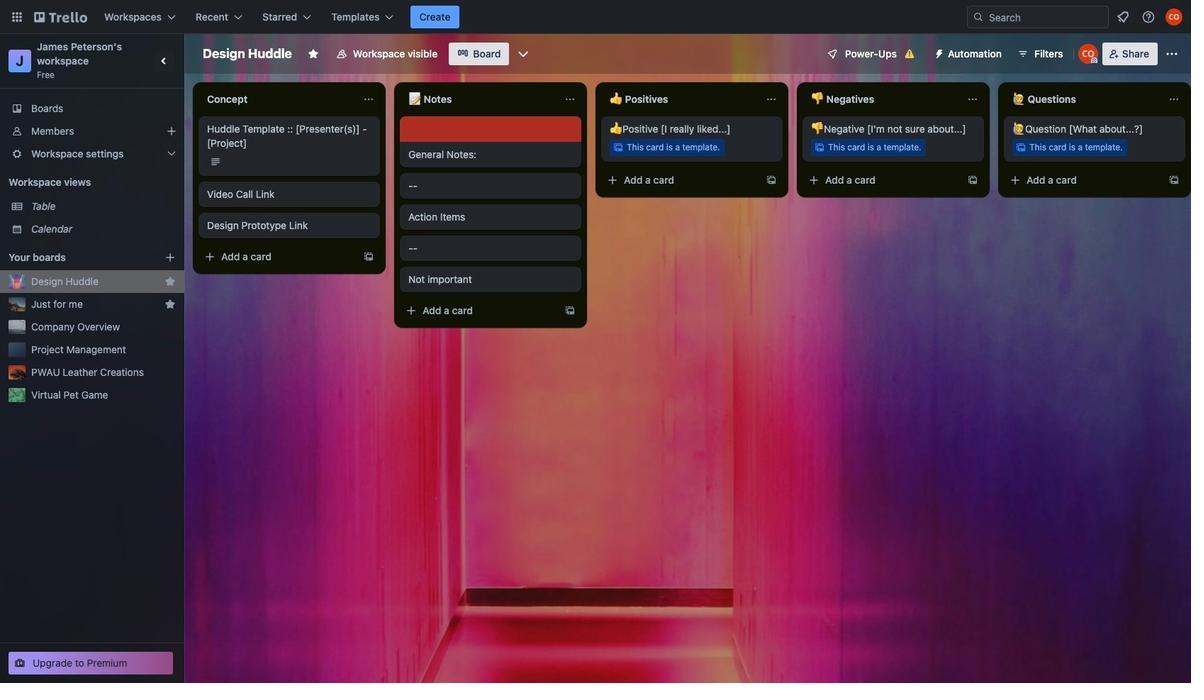 Task type: locate. For each thing, give the bounding box(es) containing it.
0 horizontal spatial christina overa (christinaovera) image
[[1079, 44, 1099, 64]]

christina overa (christinaovera) image down search field
[[1079, 44, 1099, 64]]

create from template… image
[[766, 175, 778, 186], [968, 175, 979, 186], [565, 305, 576, 316]]

1 vertical spatial starred icon image
[[165, 299, 176, 310]]

search image
[[973, 11, 985, 23]]

1 vertical spatial create from template… image
[[363, 251, 375, 263]]

christina overa (christinaovera) image
[[1166, 9, 1183, 26], [1079, 44, 1099, 64]]

1 horizontal spatial create from template… image
[[766, 175, 778, 186]]

2 starred icon image from the top
[[165, 299, 176, 310]]

0 vertical spatial create from template… image
[[1169, 175, 1181, 186]]

create from template… image
[[1169, 175, 1181, 186], [363, 251, 375, 263]]

0 vertical spatial christina overa (christinaovera) image
[[1166, 9, 1183, 26]]

None text field
[[199, 88, 358, 111]]

starred icon image
[[165, 276, 176, 287], [165, 299, 176, 310]]

customize views image
[[517, 47, 531, 61]]

star or unstar board image
[[308, 48, 319, 60]]

0 notifications image
[[1115, 9, 1132, 26]]

sm image
[[929, 43, 949, 62]]

None text field
[[400, 88, 559, 111], [602, 88, 761, 111], [803, 88, 962, 111], [1005, 88, 1164, 111], [400, 88, 559, 111], [602, 88, 761, 111], [803, 88, 962, 111], [1005, 88, 1164, 111]]

christina overa (christinaovera) image right open information menu icon
[[1166, 9, 1183, 26]]

0 vertical spatial starred icon image
[[165, 276, 176, 287]]

this member is an admin of this board. image
[[1092, 57, 1098, 64]]



Task type: vqa. For each thing, say whether or not it's contained in the screenshot.
Tooltip
no



Task type: describe. For each thing, give the bounding box(es) containing it.
add board image
[[165, 252, 176, 263]]

Board name text field
[[196, 43, 299, 65]]

0 horizontal spatial create from template… image
[[363, 251, 375, 263]]

open information menu image
[[1142, 10, 1157, 24]]

1 horizontal spatial create from template… image
[[1169, 175, 1181, 186]]

show menu image
[[1166, 47, 1180, 61]]

2 horizontal spatial create from template… image
[[968, 175, 979, 186]]

Search field
[[985, 7, 1109, 27]]

1 horizontal spatial christina overa (christinaovera) image
[[1166, 9, 1183, 26]]

0 horizontal spatial create from template… image
[[565, 305, 576, 316]]

workspace navigation collapse icon image
[[155, 51, 175, 71]]

1 vertical spatial christina overa (christinaovera) image
[[1079, 44, 1099, 64]]

your boards with 6 items element
[[9, 249, 143, 266]]

1 starred icon image from the top
[[165, 276, 176, 287]]

primary element
[[0, 0, 1192, 34]]

back to home image
[[34, 6, 87, 28]]



